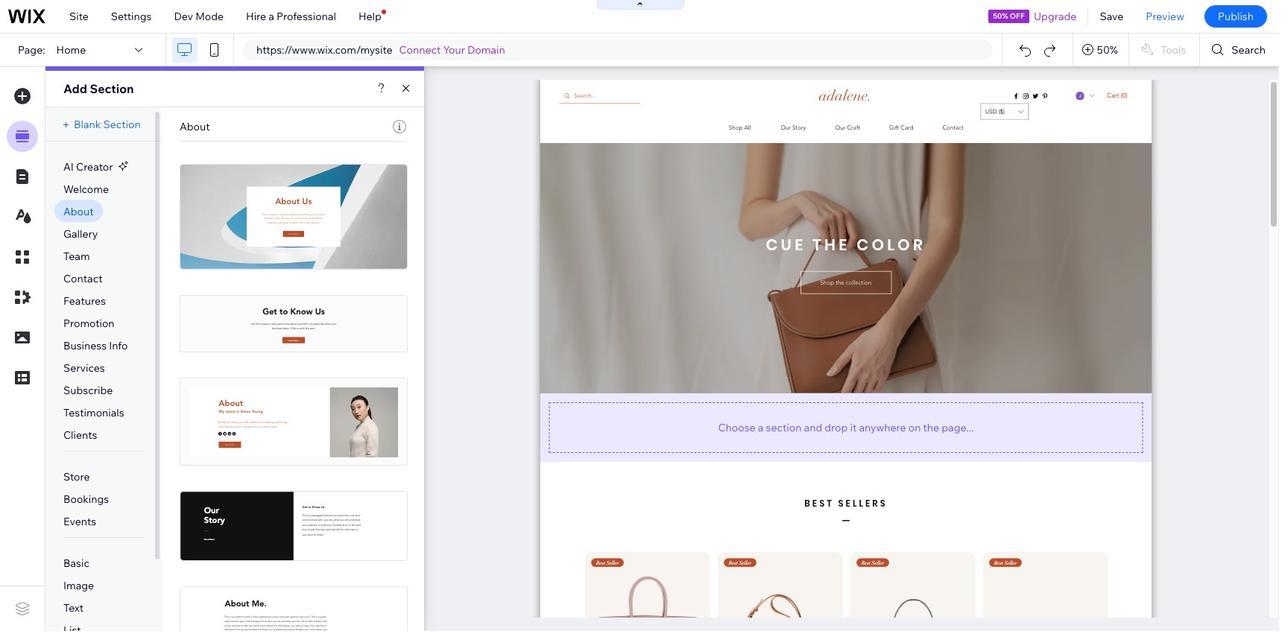 Task type: locate. For each thing, give the bounding box(es) containing it.
save
[[1100, 10, 1124, 23]]

promotion
[[63, 317, 115, 330]]

0 horizontal spatial a
[[269, 10, 274, 23]]

features
[[63, 295, 106, 308]]

1 vertical spatial section
[[103, 118, 141, 131]]

preview button
[[1135, 0, 1196, 33]]

services
[[63, 362, 105, 375]]

about
[[180, 120, 210, 134], [63, 205, 94, 219]]

site
[[69, 10, 89, 23]]

a
[[269, 10, 274, 23], [758, 421, 764, 434]]

save button
[[1089, 0, 1135, 33]]

section up "blank section"
[[90, 81, 134, 96]]

1 horizontal spatial 50%
[[1098, 43, 1119, 57]]

dev mode
[[174, 10, 224, 23]]

hire a professional
[[246, 10, 336, 23]]

0 vertical spatial about
[[180, 120, 210, 134]]

mode
[[196, 10, 224, 23]]

section
[[766, 421, 802, 434]]

clients
[[63, 429, 97, 442]]

50% inside button
[[1098, 43, 1119, 57]]

subscribe
[[63, 384, 113, 398]]

section right blank
[[103, 118, 141, 131]]

a left section
[[758, 421, 764, 434]]

0 vertical spatial 50%
[[994, 11, 1009, 21]]

domain
[[468, 43, 505, 57]]

connect
[[399, 43, 441, 57]]

search
[[1232, 43, 1266, 57]]

50% for 50%
[[1098, 43, 1119, 57]]

testimonials
[[63, 406, 124, 420]]

a for professional
[[269, 10, 274, 23]]

1 vertical spatial about
[[63, 205, 94, 219]]

bookings
[[63, 493, 109, 506]]

50%
[[994, 11, 1009, 21], [1098, 43, 1119, 57]]

dev
[[174, 10, 193, 23]]

1 vertical spatial a
[[758, 421, 764, 434]]

publish
[[1219, 10, 1255, 23]]

0 vertical spatial section
[[90, 81, 134, 96]]

business
[[63, 339, 107, 353]]

team
[[63, 250, 90, 263]]

info
[[109, 339, 128, 353]]

image
[[63, 580, 94, 593]]

welcome
[[63, 183, 109, 196]]

50% for 50% off
[[994, 11, 1009, 21]]

on
[[909, 421, 921, 434]]

contact
[[63, 272, 103, 286]]

50% button
[[1074, 34, 1129, 66]]

0 vertical spatial a
[[269, 10, 274, 23]]

a right hire
[[269, 10, 274, 23]]

0 horizontal spatial 50%
[[994, 11, 1009, 21]]

professional
[[277, 10, 336, 23]]

settings
[[111, 10, 152, 23]]

50% down save
[[1098, 43, 1119, 57]]

creator
[[76, 160, 113, 174]]

blank
[[74, 118, 101, 131]]

page...
[[942, 421, 974, 434]]

choose
[[719, 421, 756, 434]]

section
[[90, 81, 134, 96], [103, 118, 141, 131]]

50% left the off
[[994, 11, 1009, 21]]

1 vertical spatial 50%
[[1098, 43, 1119, 57]]

text
[[63, 602, 84, 615]]

0 horizontal spatial about
[[63, 205, 94, 219]]

1 horizontal spatial a
[[758, 421, 764, 434]]

a for section
[[758, 421, 764, 434]]



Task type: describe. For each thing, give the bounding box(es) containing it.
business info
[[63, 339, 128, 353]]

50% off
[[994, 11, 1025, 21]]

basic
[[63, 557, 89, 571]]

your
[[443, 43, 465, 57]]

events
[[63, 515, 96, 529]]

home
[[56, 43, 86, 57]]

upgrade
[[1034, 10, 1077, 23]]

gallery
[[63, 227, 98, 241]]

and
[[804, 421, 823, 434]]

the
[[924, 421, 940, 434]]

ai
[[63, 160, 74, 174]]

anywhere
[[859, 421, 907, 434]]

drop
[[825, 421, 848, 434]]

off
[[1010, 11, 1025, 21]]

tools
[[1161, 43, 1187, 57]]

tools button
[[1130, 34, 1200, 66]]

section for blank section
[[103, 118, 141, 131]]

it
[[851, 421, 857, 434]]

blank section
[[74, 118, 141, 131]]

help
[[359, 10, 382, 23]]

ai creator
[[63, 160, 113, 174]]

add section
[[63, 81, 134, 96]]

search button
[[1201, 34, 1280, 66]]

add
[[63, 81, 87, 96]]

https://www.wix.com/mysite
[[257, 43, 393, 57]]

publish button
[[1205, 5, 1268, 28]]

https://www.wix.com/mysite connect your domain
[[257, 43, 505, 57]]

store
[[63, 471, 90, 484]]

hire
[[246, 10, 266, 23]]

section for add section
[[90, 81, 134, 96]]

choose a section and drop it anywhere on the page...
[[719, 421, 974, 434]]

1 horizontal spatial about
[[180, 120, 210, 134]]

preview
[[1147, 10, 1185, 23]]



Task type: vqa. For each thing, say whether or not it's contained in the screenshot.
iTunes to the top
no



